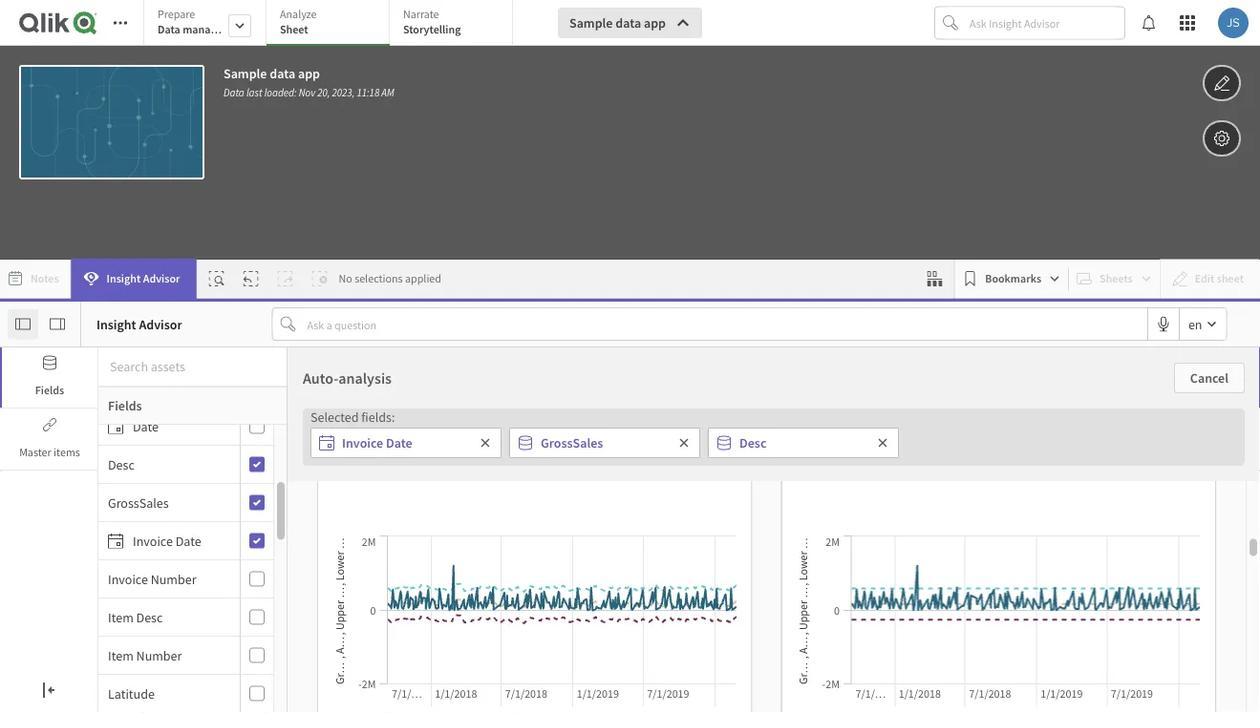 Task type: locate. For each thing, give the bounding box(es) containing it.
invoice date down fields:
[[342, 435, 412, 452]]

data inside sample data app button
[[616, 14, 641, 32]]

1 vertical spatial data
[[270, 65, 295, 82]]

0 vertical spatial sample
[[569, 14, 613, 32]]

item up item number
[[108, 609, 134, 626]]

number inside menu item
[[136, 647, 182, 664]]

0 vertical spatial number
[[151, 571, 196, 588]]

sample data app button
[[558, 8, 702, 38]]

desc right deselect field image
[[740, 435, 767, 452]]

fields:
[[361, 409, 395, 426]]

2 horizontal spatial date
[[386, 435, 412, 452]]

show properties image
[[50, 317, 65, 332]]

1 item from the top
[[108, 609, 134, 626]]

,
[[332, 581, 347, 586], [796, 581, 810, 586], [332, 631, 347, 636], [796, 631, 810, 636], [332, 654, 347, 660], [796, 654, 810, 660]]

2 horizontal spatial desc
[[740, 435, 767, 452]]

number inside "menu item"
[[151, 571, 196, 588]]

desc
[[740, 435, 767, 452], [108, 456, 135, 473], [136, 609, 163, 626]]

invoice date menu item
[[98, 523, 273, 561]]

2 deselect field image from the left
[[877, 438, 889, 449]]

sample
[[569, 14, 613, 32], [224, 65, 267, 82]]

desc right items
[[108, 456, 135, 473]]

1 vertical spatial invoice
[[133, 533, 173, 550]]

invoice date
[[342, 435, 412, 452], [133, 533, 201, 550]]

invoice inside menu item
[[133, 533, 173, 550]]

narrate storytelling
[[403, 7, 461, 37]]

latitude button
[[98, 686, 236, 703]]

grosssales inside menu item
[[108, 494, 169, 512]]

0 vertical spatial advisor
[[143, 271, 180, 286]]

of
[[108, 356, 122, 377]]

am
[[381, 86, 394, 99]]

sample inside button
[[569, 14, 613, 32]]

1 horizontal spatial desc
[[136, 609, 163, 626]]

sample inside sample data app data last loaded: nov 20, 2023, 11:18 am
[[224, 65, 267, 82]]

no
[[339, 271, 352, 286]]

master
[[19, 445, 51, 460]]

insight advisor left smart search icon
[[107, 271, 180, 286]]

item number button
[[98, 647, 236, 664]]

1 vertical spatial app
[[298, 65, 320, 82]]

0 horizontal spatial grosssales
[[108, 494, 169, 512]]

hide assets image
[[15, 317, 31, 332]]

data
[[158, 22, 180, 37], [224, 86, 244, 99]]

0 vertical spatial insight
[[107, 271, 141, 286]]

number for item number
[[136, 647, 182, 664]]

invoice number
[[108, 571, 196, 588]]

deselect field image for desc
[[877, 438, 889, 449]]

comparison of sales and cost for city application
[[0, 0, 1260, 714], [9, 346, 626, 522]]

number
[[151, 571, 196, 588], [136, 647, 182, 664]]

1 deselect field image from the left
[[480, 438, 491, 449]]

2 vertical spatial invoice
[[108, 571, 148, 588]]

insight advisor button
[[71, 259, 196, 299]]

item inside item desc menu item
[[108, 609, 134, 626]]

sample for sample data app
[[569, 14, 613, 32]]

insight advisor
[[107, 271, 180, 286], [96, 316, 182, 333]]

Ask a question text field
[[303, 309, 1147, 340]]

deselect field image for invoice date
[[480, 438, 491, 449]]

1 vertical spatial sample
[[224, 65, 267, 82]]

en
[[1188, 316, 1202, 333]]

1 horizontal spatial grosssales
[[541, 435, 603, 452]]

0 horizontal spatial app
[[298, 65, 320, 82]]

cancel button
[[1174, 363, 1245, 394]]

prepare data manager
[[158, 7, 226, 37]]

narrate
[[403, 7, 439, 21]]

sheet
[[280, 22, 308, 37]]

invoice date button
[[98, 533, 236, 550]]

invoice up item desc
[[108, 571, 148, 588]]

fields down "of"
[[108, 397, 142, 415]]

desc down invoice number
[[136, 609, 163, 626]]

1 horizontal spatial sample
[[569, 14, 613, 32]]

1 vertical spatial invoice date
[[133, 533, 201, 550]]

app
[[644, 14, 666, 32], [298, 65, 320, 82]]

fields button
[[0, 348, 97, 408], [2, 348, 97, 408], [98, 387, 288, 425]]

app inside sample data app data last loaded: nov 20, 2023, 11:18 am
[[298, 65, 320, 82]]

invoice up invoice number
[[133, 533, 173, 550]]

1 horizontal spatial deselect field image
[[877, 438, 889, 449]]

loaded:
[[264, 86, 297, 99]]

1 vertical spatial grosssales
[[108, 494, 169, 512]]

0 vertical spatial data
[[158, 22, 180, 37]]

0 vertical spatial grosssales
[[541, 435, 603, 452]]

date down fields:
[[386, 435, 412, 452]]

0 vertical spatial data
[[616, 14, 641, 32]]

bookmarks
[[985, 271, 1042, 286]]

1 horizontal spatial data
[[224, 86, 244, 99]]

insight
[[107, 271, 141, 286], [96, 316, 136, 333]]

selected fields:
[[311, 409, 395, 426]]

desc menu item
[[98, 446, 273, 484]]

1 vertical spatial data
[[224, 86, 244, 99]]

data for sample data app
[[616, 14, 641, 32]]

invoice date up invoice number button
[[133, 533, 201, 550]]

number up item desc button
[[151, 571, 196, 588]]

and
[[166, 356, 193, 377]]

data down prepare
[[158, 22, 180, 37]]

0 vertical spatial app
[[644, 14, 666, 32]]

master items button
[[0, 410, 97, 470], [2, 410, 97, 470]]

fields
[[35, 383, 64, 398], [108, 397, 142, 415]]

advisor left smart search icon
[[143, 271, 180, 286]]

analyze sheet
[[280, 7, 317, 37]]

2023,
[[332, 86, 355, 99]]

date inside menu item
[[176, 533, 201, 550]]

item desc
[[108, 609, 163, 626]]

1 vertical spatial item
[[108, 647, 134, 664]]

11:18
[[357, 86, 379, 99]]

advisor up comparison of sales and cost for city
[[139, 316, 182, 333]]

deselect field image
[[480, 438, 491, 449], [877, 438, 889, 449]]

2 vertical spatial desc
[[136, 609, 163, 626]]

item for item desc
[[108, 609, 134, 626]]

invoice down selected fields:
[[342, 435, 383, 452]]

date down grosssales menu item
[[176, 533, 201, 550]]

item number
[[108, 647, 182, 664]]

20,
[[317, 86, 330, 99]]

menu containing date
[[98, 408, 288, 714]]

fields down comparison
[[35, 383, 64, 398]]

0 vertical spatial desc
[[740, 435, 767, 452]]

sample data app data last loaded: nov 20, 2023, 11:18 am
[[224, 65, 394, 99]]

date
[[133, 418, 159, 435], [386, 435, 412, 452], [176, 533, 201, 550]]

cost
[[197, 356, 228, 377]]

no selections applied
[[339, 271, 441, 286]]

item
[[108, 609, 134, 626], [108, 647, 134, 664]]

0 vertical spatial invoice date
[[342, 435, 412, 452]]

invoice
[[342, 435, 383, 452], [133, 533, 173, 550], [108, 571, 148, 588]]

1 horizontal spatial app
[[644, 14, 666, 32]]

items
[[54, 445, 80, 460]]

toolbar
[[0, 0, 1260, 260]]

1 vertical spatial desc
[[108, 456, 135, 473]]

tab list
[[143, 0, 513, 48]]

data left last
[[224, 86, 244, 99]]

1 vertical spatial number
[[136, 647, 182, 664]]

2 item from the top
[[108, 647, 134, 664]]

bookmarks button
[[959, 264, 1064, 294]]

sample data app
[[569, 14, 666, 32]]

2 master items button from the left
[[2, 410, 97, 470]]

0 horizontal spatial data
[[158, 22, 180, 37]]

app for sample data app
[[644, 14, 666, 32]]

date up 'desc' button
[[133, 418, 159, 435]]

selections tool image
[[927, 271, 942, 287]]

app inside button
[[644, 14, 666, 32]]

insight advisor up sales
[[96, 316, 182, 333]]

0 vertical spatial invoice
[[342, 435, 383, 452]]

menu
[[98, 408, 288, 714]]

latitude menu item
[[98, 675, 273, 714]]

1 horizontal spatial date
[[176, 533, 201, 550]]

invoice number button
[[98, 571, 236, 588]]

item number menu item
[[98, 637, 273, 675]]

number up latitude button
[[136, 647, 182, 664]]

1 vertical spatial advisor
[[139, 316, 182, 333]]

manager
[[183, 22, 226, 37]]

item up latitude
[[108, 647, 134, 664]]

0 horizontal spatial deselect field image
[[480, 438, 491, 449]]

grosssales
[[541, 435, 603, 452], [108, 494, 169, 512]]

0 horizontal spatial sample
[[224, 65, 267, 82]]

Search assets text field
[[98, 350, 288, 384]]

1 horizontal spatial data
[[616, 14, 641, 32]]

item inside item number menu item
[[108, 647, 134, 664]]

smart search image
[[209, 271, 224, 287]]

advisor
[[143, 271, 180, 286], [139, 316, 182, 333]]

0 vertical spatial insight advisor
[[107, 271, 180, 286]]

0 vertical spatial item
[[108, 609, 134, 626]]

0 horizontal spatial invoice date
[[133, 533, 201, 550]]

0 horizontal spatial data
[[270, 65, 295, 82]]

data inside sample data app data last loaded: nov 20, 2023, 11:18 am
[[270, 65, 295, 82]]

data
[[616, 14, 641, 32], [270, 65, 295, 82]]

0 horizontal spatial date
[[133, 418, 159, 435]]

insight advisor inside dropdown button
[[107, 271, 180, 286]]



Task type: vqa. For each thing, say whether or not it's contained in the screenshot.
bottommost 'City'
no



Task type: describe. For each thing, give the bounding box(es) containing it.
data inside sample data app data last loaded: nov 20, 2023, 11:18 am
[[224, 86, 244, 99]]

date inside menu item
[[133, 418, 159, 435]]

auto-analysis
[[303, 369, 392, 388]]

1 vertical spatial insight advisor
[[96, 316, 182, 333]]

for
[[231, 356, 251, 377]]

toolbar containing sample data app
[[0, 0, 1260, 260]]

grosssales button
[[98, 494, 236, 512]]

edit image
[[1213, 72, 1231, 95]]

0 horizontal spatial desc
[[108, 456, 135, 473]]

comparison
[[19, 356, 105, 377]]

data for sample data app data last loaded: nov 20, 2023, 11:18 am
[[270, 65, 295, 82]]

tab list containing prepare
[[143, 0, 513, 48]]

step back image
[[243, 271, 258, 287]]

prepare
[[158, 7, 195, 21]]

invoice date inside menu item
[[133, 533, 201, 550]]

item desc menu item
[[98, 599, 273, 637]]

invoice number menu item
[[98, 561, 273, 599]]

1 horizontal spatial fields
[[108, 397, 142, 415]]

date menu item
[[98, 408, 273, 446]]

data inside prepare data manager
[[158, 22, 180, 37]]

john smith image
[[1218, 8, 1249, 38]]

app options image
[[1213, 127, 1231, 150]]

sales
[[126, 356, 163, 377]]

item desc button
[[98, 609, 236, 626]]

app for sample data app data last loaded: nov 20, 2023, 11:18 am
[[298, 65, 320, 82]]

date button
[[98, 418, 236, 435]]

applied
[[405, 271, 441, 286]]

nov
[[299, 86, 315, 99]]

comparison of sales and cost for city
[[19, 356, 282, 377]]

selected
[[311, 409, 359, 426]]

analysis
[[338, 369, 392, 388]]

item for item number
[[108, 647, 134, 664]]

Ask Insight Advisor text field
[[966, 8, 1125, 38]]

0 horizontal spatial fields
[[35, 383, 64, 398]]

1 horizontal spatial invoice date
[[342, 435, 412, 452]]

insight inside dropdown button
[[107, 271, 141, 286]]

analyze
[[280, 7, 317, 21]]

en button
[[1180, 309, 1226, 340]]

1 vertical spatial insight
[[96, 316, 136, 333]]

number for invoice number
[[151, 571, 196, 588]]

desc button
[[98, 456, 236, 473]]

latitude
[[108, 686, 155, 703]]

selections
[[355, 271, 403, 286]]

last
[[246, 86, 262, 99]]

sample for sample data app data last loaded: nov 20, 2023, 11:18 am
[[224, 65, 267, 82]]

invoice inside "menu item"
[[108, 571, 148, 588]]

deselect field image
[[678, 438, 690, 449]]

master items
[[19, 445, 80, 460]]

storytelling
[[403, 22, 461, 37]]

auto-
[[303, 369, 338, 388]]

city
[[255, 356, 282, 377]]

1 master items button from the left
[[0, 410, 97, 470]]

grosssales menu item
[[98, 484, 273, 523]]

advisor inside dropdown button
[[143, 271, 180, 286]]

cancel
[[1190, 370, 1229, 387]]



